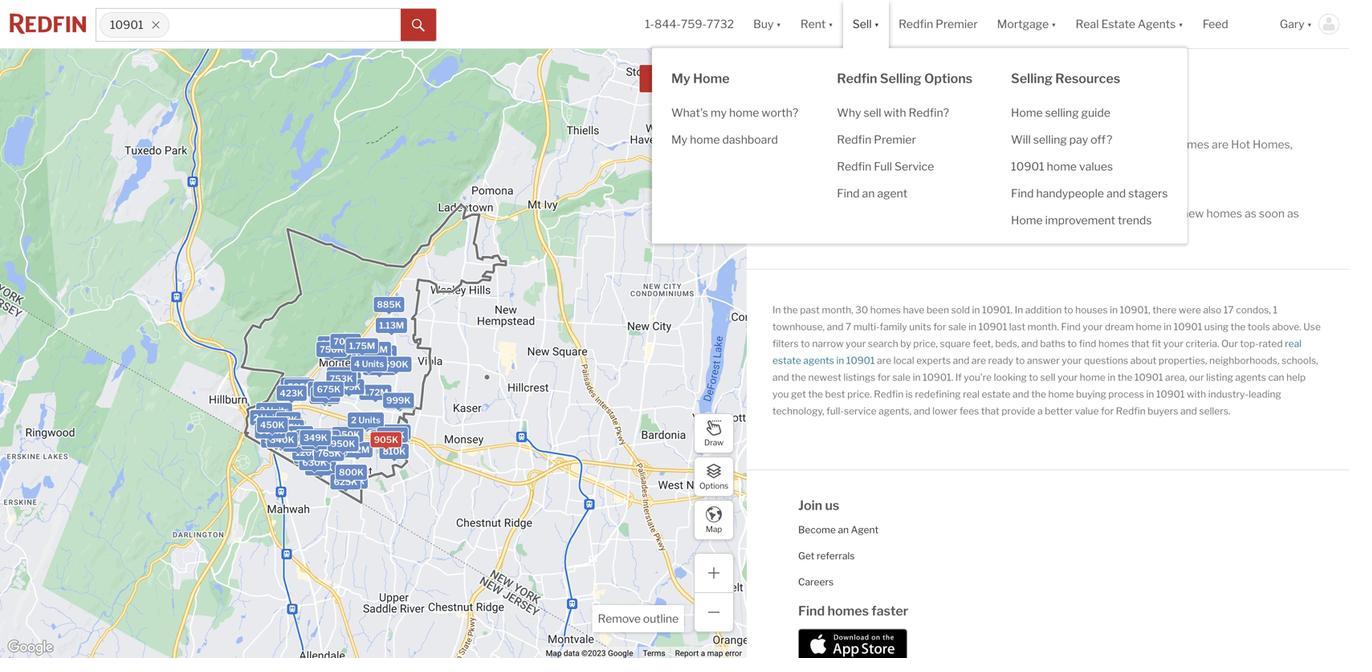 Task type: vqa. For each thing, say whether or not it's contained in the screenshot.
the ▾ inside Buy ▾ dropdown button
yes



Task type: describe. For each thing, give the bounding box(es) containing it.
and right buyers
[[1181, 406, 1198, 417]]

their
[[937, 189, 962, 203]]

how often does redfin update their new listings? are updated every 5 minutes so you can see new homes as soon as they come on the market.
[[773, 189, 1300, 238]]

estate inside redfin is redefining real estate and the home buying process in 10901 with industry-leading technology, full-service agents, and lower fees that provide a better value for redfin buyers and sellers.
[[982, 389, 1011, 400]]

in inside redfin is redefining real estate and the home buying process in 10901 with industry-leading technology, full-service agents, and lower fees that provide a better value for redfin buyers and sellers.
[[1147, 389, 1155, 400]]

service
[[895, 160, 935, 174]]

they're
[[821, 155, 858, 169]]

search inside use filters to narrow your search by price, square feet, beds, and baths to find homes that fit your criteria.
[[868, 338, 899, 350]]

. inside . some of these homes are hot homes, meaning they're likely to sell quickly.
[[1091, 138, 1093, 151]]

10901 down were
[[1174, 321, 1203, 333]]

are inside . some of these homes are hot homes, meaning they're likely to sell quickly.
[[1212, 138, 1229, 151]]

find for find handypeople and stagers
[[1012, 187, 1034, 200]]

625k
[[334, 477, 358, 488]]

mortgage ▾ button
[[998, 0, 1057, 48]]

home inside "link"
[[690, 133, 720, 147]]

my
[[711, 106, 727, 120]]

1
[[1274, 304, 1278, 316]]

real estate agents ▾ link
[[1076, 0, 1184, 48]]

2 as from the left
[[1288, 207, 1300, 220]]

rent ▾ button
[[791, 0, 843, 48]]

baths
[[1041, 338, 1066, 350]]

the right get
[[809, 389, 824, 400]]

real inside real estate agents in
[[1286, 338, 1302, 350]]

dashboard
[[723, 133, 778, 147]]

0 vertical spatial 425k
[[277, 423, 301, 433]]

750k
[[320, 345, 344, 355]]

and up "provide"
[[1013, 389, 1030, 400]]

630k
[[302, 458, 327, 469]]

1.10m
[[328, 347, 353, 358]]

1 townhouse,
[[773, 304, 1278, 333]]

in up likely
[[854, 138, 863, 151]]

1-844-759-7732 link
[[645, 17, 734, 31]]

options inside options button
[[700, 481, 729, 491]]

975k
[[388, 397, 412, 407]]

buy ▾ button
[[744, 0, 791, 48]]

885k
[[377, 300, 402, 310]]

will selling pay off? link
[[992, 127, 1188, 153]]

0 vertical spatial listing
[[979, 138, 1010, 151]]

1 as from the left
[[1245, 207, 1257, 220]]

▾ inside "link"
[[1179, 17, 1184, 31]]

homes inside . some of these homes are hot homes, meaning they're likely to sell quickly.
[[1174, 138, 1210, 151]]

full-
[[827, 406, 844, 417]]

1 vertical spatial .
[[952, 372, 954, 384]]

0 horizontal spatial 475k
[[272, 428, 296, 438]]

soon
[[1260, 207, 1286, 220]]

above.
[[1273, 321, 1302, 333]]

real
[[1076, 17, 1099, 31]]

looking
[[994, 372, 1027, 384]]

10901 up likely
[[866, 138, 899, 151]]

4
[[354, 359, 360, 370]]

outline
[[643, 613, 679, 626]]

. some of these homes are hot homes, meaning they're likely to sell quickly.
[[773, 138, 1293, 169]]

redfin full service link
[[818, 153, 992, 180]]

765k
[[317, 449, 341, 459]]

google image
[[4, 638, 57, 659]]

find for find your dream home in 10901 using the tools above.
[[1062, 321, 1081, 333]]

for down been
[[934, 321, 947, 333]]

find for find an agent
[[837, 187, 860, 200]]

local
[[894, 355, 915, 367]]

home down $799k
[[1047, 160, 1077, 174]]

523k
[[313, 392, 337, 402]]

past
[[800, 304, 820, 316]]

430k
[[369, 348, 394, 359]]

▾ for buy ▾
[[776, 17, 782, 31]]

homes up family
[[871, 304, 901, 316]]

in for in addition to houses in 10901, there were also 17 condos,
[[1015, 304, 1024, 316]]

listing inside if you're looking to sell your home in the 10901 area, our listing agents can help you get the best price.
[[1207, 372, 1234, 384]]

with inside redfin is redefining real estate and the home buying process in 10901 with industry-leading technology, full-service agents, and lower fees that provide a better value for redfin buyers and sellers.
[[1188, 389, 1207, 400]]

on
[[831, 224, 844, 238]]

the up the our
[[1231, 321, 1246, 333]]

1 selling from the left
[[880, 71, 922, 86]]

139k
[[297, 451, 320, 462]]

stagers
[[1129, 187, 1169, 200]]

1 vertical spatial sale
[[949, 321, 967, 333]]

price
[[1013, 138, 1039, 151]]

in inside are local experts and are ready to answer your questions about properties, neighborhoods, schools, and the newest listings for sale in
[[913, 372, 921, 384]]

550k
[[286, 429, 310, 439]]

and up if
[[953, 355, 970, 367]]

guide
[[1082, 106, 1111, 120]]

to left find
[[1068, 338, 1078, 350]]

redfin premier button
[[889, 0, 988, 48]]

sell inside dialog
[[864, 106, 882, 120]]

795k
[[320, 444, 344, 454]]

in up dream
[[1110, 304, 1118, 316]]

redfin up 'why'
[[837, 71, 878, 86]]

in right sold
[[973, 304, 981, 316]]

come
[[799, 224, 828, 238]]

premier for redfin premier link
[[874, 133, 917, 147]]

in inside if you're looking to sell your home in the 10901 area, our listing agents can help you get the best price.
[[1108, 372, 1116, 384]]

0 horizontal spatial 650k
[[336, 430, 360, 440]]

save search button
[[640, 65, 731, 92]]

why sell with redfin? link
[[818, 100, 992, 127]]

join us
[[799, 498, 840, 514]]

redfin up they're
[[837, 133, 872, 147]]

worth?
[[762, 106, 799, 120]]

a inside redfin is redefining real estate and the home buying process in 10901 with industry-leading technology, full-service agents, and lower fees that provide a better value for redfin buyers and sellers.
[[1038, 406, 1043, 417]]

the up "process"
[[1118, 372, 1133, 384]]

that inside use filters to narrow your search by price, square feet, beds, and baths to find homes that fit your criteria.
[[1132, 338, 1150, 350]]

415k
[[309, 434, 332, 445]]

0 vertical spatial options
[[925, 71, 973, 86]]

find handypeople and stagers
[[1012, 187, 1169, 200]]

redfin inside how often does redfin update their new listings? are updated every 5 minutes so you can see new homes as soon as they come on the market.
[[859, 189, 894, 203]]

redfin down "process"
[[1117, 406, 1146, 417]]

home for home selling guide
[[1012, 106, 1043, 120]]

find an agent link
[[818, 180, 992, 207]]

your inside if you're looking to sell your home in the 10901 area, our listing agents can help you get the best price.
[[1058, 372, 1078, 384]]

your right fit
[[1164, 338, 1184, 350]]

an for become
[[838, 525, 849, 536]]

844-
[[655, 17, 681, 31]]

home right my on the top of page
[[730, 106, 760, 120]]

are up you're
[[972, 355, 987, 367]]

800k
[[339, 468, 364, 478]]

83k
[[279, 415, 298, 425]]

submit search image
[[412, 19, 425, 32]]

mortgage ▾
[[998, 17, 1057, 31]]

sellers.
[[1200, 406, 1231, 417]]

homes inside use filters to narrow your search by price, square feet, beds, and baths to find homes that fit your criteria.
[[1099, 338, 1130, 350]]

remove outline
[[598, 613, 679, 626]]

find homes faster
[[799, 604, 909, 619]]

839k
[[321, 339, 345, 350]]

buy
[[754, 17, 774, 31]]

so
[[1104, 207, 1116, 220]]

become
[[799, 525, 836, 536]]

answer
[[1028, 355, 1060, 367]]

that inside redfin is redefining real estate and the home buying process in 10901 with industry-leading technology, full-service agents, and lower fees that provide a better value for redfin buyers and sellers.
[[982, 406, 1000, 417]]

sell inside if you're looking to sell your home in the 10901 area, our listing agents can help you get the best price.
[[1041, 372, 1056, 384]]

redfin up agents,
[[874, 389, 904, 400]]

remove
[[598, 613, 641, 626]]

houses
[[1076, 304, 1108, 316]]

redfin left 'full'
[[837, 160, 872, 174]]

for up they're
[[813, 138, 828, 151]]

can inside how often does redfin update their new listings? are updated every 5 minutes so you can see new homes as soon as they come on the market.
[[1140, 207, 1159, 220]]

in up feet,
[[969, 321, 977, 333]]

your inside are local experts and are ready to answer your questions about properties, neighborhoods, schools, and the newest listings for sale in
[[1062, 355, 1083, 367]]

my for my home
[[672, 71, 691, 86]]

better
[[1045, 406, 1073, 417]]

townhouse,
[[773, 321, 825, 333]]

10901 up redefining
[[923, 372, 952, 384]]

homes up 'download the redfin app on the apple app store' 'image' at the right
[[828, 604, 869, 619]]

estate
[[1102, 17, 1136, 31]]

10901 down 10901.
[[979, 321, 1008, 333]]

to left houses
[[1064, 304, 1074, 316]]

739k
[[291, 440, 315, 450]]

why
[[837, 106, 862, 120]]

if you're looking to sell your home in the 10901 area, our listing agents can help you get the best price.
[[773, 372, 1306, 400]]

agents inside real estate agents in
[[804, 355, 835, 367]]

1 horizontal spatial 475k
[[313, 434, 337, 444]]

see
[[1161, 207, 1180, 220]]

if
[[956, 372, 962, 384]]

get referrals
[[799, 551, 855, 562]]

and left lower
[[914, 406, 931, 417]]

10901 inside redfin is redefining real estate and the home buying process in 10901 with industry-leading technology, full-service agents, and lower fees that provide a better value for redfin buyers and sellers.
[[1157, 389, 1185, 400]]

1.72m
[[363, 388, 389, 398]]

is
[[906, 389, 913, 400]]

1 vertical spatial 700k
[[309, 463, 333, 474]]

find for find homes faster
[[799, 604, 825, 619]]

to down townhouse,
[[801, 338, 810, 350]]

our
[[1190, 372, 1205, 384]]

us
[[826, 498, 840, 514]]

rated
[[1260, 338, 1284, 350]]

to inside are local experts and are ready to answer your questions about properties, neighborhoods, schools, and the newest listings for sale in
[[1016, 355, 1025, 367]]

for inside are local experts and are ready to answer your questions about properties, neighborhoods, schools, and the newest listings for sale in
[[878, 372, 891, 384]]

525k
[[264, 435, 288, 446]]

10901 up listings
[[847, 355, 875, 367]]

these
[[1142, 138, 1172, 151]]

update
[[897, 189, 934, 203]]

420k
[[283, 438, 307, 449]]

find handypeople and stagers link
[[992, 180, 1188, 207]]

1 vertical spatial new
[[1183, 207, 1205, 220]]

get referrals button
[[799, 551, 855, 562]]

selling for will
[[1034, 133, 1068, 147]]

30
[[856, 304, 869, 316]]

schools,
[[1282, 355, 1319, 367]]

home inside if you're looking to sell your home in the 10901 area, our listing agents can help you get the best price.
[[1080, 372, 1106, 384]]

for inside redfin is redefining real estate and the home buying process in 10901 with industry-leading technology, full-service agents, and lower fees that provide a better value for redfin buyers and sellers.
[[1102, 406, 1114, 417]]

1 vertical spatial have
[[904, 304, 925, 316]]

in addition to houses in 10901, there were also 17 condos,
[[1015, 304, 1274, 316]]

in for in the past month, 30 homes have been sold in 10901.
[[773, 304, 781, 316]]



Task type: locate. For each thing, give the bounding box(es) containing it.
1 horizontal spatial as
[[1288, 207, 1300, 220]]

selling up will selling pay off?
[[1046, 106, 1079, 120]]

agents inside if you're looking to sell your home in the 10901 area, our listing agents can help you get the best price.
[[1236, 372, 1267, 384]]

home down in addition to houses in 10901, there were also 17 condos,
[[1137, 321, 1162, 333]]

1 vertical spatial my
[[672, 133, 688, 147]]

2 of from the left
[[1129, 138, 1140, 151]]

redfin premier up redfin selling options
[[899, 17, 978, 31]]

remove 10901 image
[[151, 20, 161, 30]]

1 in from the left
[[773, 304, 781, 316]]

0 vertical spatial sell
[[864, 106, 882, 120]]

0 horizontal spatial selling
[[880, 71, 922, 86]]

that
[[1132, 338, 1150, 350], [982, 406, 1000, 417]]

. right pay on the top of the page
[[1091, 138, 1093, 151]]

month.
[[1028, 321, 1060, 333]]

homes left soon
[[1207, 207, 1243, 220]]

0 horizontal spatial agents
[[804, 355, 835, 367]]

2 in from the left
[[1015, 304, 1024, 316]]

in down narrow
[[837, 355, 845, 367]]

what's
[[672, 106, 709, 120]]

sale
[[830, 138, 851, 151], [949, 321, 967, 333], [893, 372, 911, 384]]

1 vertical spatial search
[[868, 338, 899, 350]]

1 horizontal spatial of
[[1129, 138, 1140, 151]]

1 my from the top
[[672, 71, 691, 86]]

premier inside button
[[936, 17, 978, 31]]

0 horizontal spatial of
[[1041, 138, 1052, 151]]

what's my home worth? link
[[652, 100, 818, 127]]

home improvement trends link
[[992, 207, 1188, 234]]

were
[[1179, 304, 1202, 316]]

home up better
[[1049, 389, 1075, 400]]

and inside use filters to narrow your search by price, square feet, beds, and baths to find homes that fit your criteria.
[[1022, 338, 1039, 350]]

selling
[[880, 71, 922, 86], [1012, 71, 1053, 86]]

find up find
[[1062, 321, 1081, 333]]

my down what's
[[672, 133, 688, 147]]

0 vertical spatial have
[[901, 138, 926, 151]]

of
[[1041, 138, 1052, 151], [1129, 138, 1140, 151]]

0 horizontal spatial that
[[982, 406, 1000, 417]]

1 horizontal spatial selling
[[1012, 71, 1053, 86]]

careers button
[[799, 577, 834, 588]]

1 horizontal spatial .
[[1091, 138, 1093, 151]]

your down houses
[[1083, 321, 1103, 333]]

1 horizontal spatial that
[[1132, 338, 1150, 350]]

you're
[[964, 372, 992, 384]]

1 vertical spatial redfin premier
[[837, 133, 917, 147]]

0 vertical spatial home
[[693, 71, 730, 86]]

0 vertical spatial that
[[1132, 338, 1150, 350]]

1 horizontal spatial listing
[[1207, 372, 1234, 384]]

0 vertical spatial selling
[[1046, 106, 1079, 120]]

and down filters
[[773, 372, 790, 384]]

356k
[[307, 443, 331, 453]]

agents down the neighborhoods,
[[1236, 372, 1267, 384]]

the up get
[[792, 372, 807, 384]]

0 vertical spatial can
[[1140, 207, 1159, 220]]

340k
[[270, 435, 295, 446]]

3 ▾ from the left
[[875, 17, 880, 31]]

837k
[[330, 370, 354, 381]]

redfin down 'full'
[[859, 189, 894, 203]]

▾ for rent ▾
[[829, 17, 834, 31]]

and left 7
[[827, 321, 844, 333]]

0 vertical spatial search
[[682, 73, 717, 86]]

450k up 801k on the left
[[355, 418, 380, 428]]

experts
[[917, 355, 951, 367]]

rent ▾
[[801, 17, 834, 31]]

5 ▾ from the left
[[1179, 17, 1184, 31]]

a left better
[[1038, 406, 1043, 417]]

in
[[773, 304, 781, 316], [1015, 304, 1024, 316]]

1.13m
[[379, 321, 404, 331]]

a up quickly.
[[929, 138, 935, 151]]

with down our
[[1188, 389, 1207, 400]]

0 horizontal spatial options
[[700, 481, 729, 491]]

10901 left the remove 10901 image
[[110, 18, 143, 32]]

563k
[[284, 380, 308, 391]]

new up updated
[[964, 189, 987, 203]]

in inside real estate agents in
[[837, 355, 845, 367]]

to right ready
[[1016, 355, 1025, 367]]

0 horizontal spatial listing
[[979, 138, 1010, 151]]

1 horizontal spatial 450k
[[355, 418, 380, 428]]

last
[[1010, 321, 1026, 333]]

my up what's
[[672, 71, 691, 86]]

1 horizontal spatial sale
[[893, 372, 911, 384]]

find up every
[[1012, 187, 1034, 200]]

2 selling from the left
[[1012, 71, 1053, 86]]

to inside if you're looking to sell your home in the 10901 area, our listing agents can help you get the best price.
[[1029, 372, 1039, 384]]

10901 home values link
[[992, 153, 1188, 180]]

10901 inside if you're looking to sell your home in the 10901 area, our listing agents can help you get the best price.
[[1135, 372, 1164, 384]]

1 horizontal spatial real
[[1286, 338, 1302, 350]]

1 vertical spatial that
[[982, 406, 1000, 417]]

homes inside how often does redfin update their new listings? are updated every 5 minutes so you can see new homes as soon as they come on the market.
[[1207, 207, 1243, 220]]

to right likely
[[889, 155, 900, 169]]

home selling guide
[[1012, 106, 1111, 120]]

and up so
[[1107, 187, 1127, 200]]

1 vertical spatial agents
[[1236, 372, 1267, 384]]

find inside "link"
[[1012, 187, 1034, 200]]

0 vertical spatial estate
[[773, 355, 802, 367]]

can inside if you're looking to sell your home in the 10901 area, our listing agents can help you get the best price.
[[1269, 372, 1285, 384]]

the right on
[[846, 224, 864, 238]]

listings?
[[989, 189, 1034, 203]]

1 horizontal spatial sell
[[902, 155, 920, 169]]

buyers
[[1148, 406, 1179, 417]]

520k
[[275, 419, 299, 430]]

map region
[[0, 25, 821, 659]]

1 vertical spatial listing
[[1207, 372, 1234, 384]]

1 of from the left
[[1041, 138, 1052, 151]]

349k
[[303, 433, 328, 444]]

0 horizontal spatial can
[[1140, 207, 1159, 220]]

and
[[1107, 187, 1127, 200], [827, 321, 844, 333], [1022, 338, 1039, 350], [953, 355, 970, 367], [773, 372, 790, 384], [1013, 389, 1030, 400], [914, 406, 931, 417], [1181, 406, 1198, 417]]

you right so
[[1119, 207, 1138, 220]]

your up buying
[[1058, 372, 1078, 384]]

1 horizontal spatial 700k
[[334, 337, 358, 347]]

trends
[[1118, 214, 1153, 227]]

2 vertical spatial sale
[[893, 372, 911, 384]]

1 vertical spatial options
[[700, 481, 729, 491]]

0 horizontal spatial .
[[952, 372, 954, 384]]

0 horizontal spatial an
[[838, 525, 849, 536]]

1.54m
[[366, 363, 393, 373]]

estate down looking
[[982, 389, 1011, 400]]

1 vertical spatial a
[[1038, 406, 1043, 417]]

0 horizontal spatial premier
[[874, 133, 917, 147]]

.
[[1091, 138, 1093, 151], [952, 372, 954, 384]]

2 ▾ from the left
[[829, 17, 834, 31]]

an left agent
[[838, 525, 849, 536]]

home inside redfin is redefining real estate and the home buying process in 10901 with industry-leading technology, full-service agents, and lower fees that provide a better value for redfin buyers and sellers.
[[1049, 389, 1075, 400]]

home up buying
[[1080, 372, 1106, 384]]

you inside if you're looking to sell your home in the 10901 area, our listing agents can help you get the best price.
[[773, 389, 789, 400]]

0 horizontal spatial sale
[[830, 138, 851, 151]]

▾ for sell ▾
[[875, 17, 880, 31]]

0 horizontal spatial a
[[929, 138, 935, 151]]

have up the service
[[901, 138, 926, 151]]

your down 7
[[846, 338, 866, 350]]

map
[[706, 525, 722, 535]]

1 horizontal spatial new
[[1183, 207, 1205, 220]]

redfin inside button
[[899, 17, 934, 31]]

buy ▾
[[754, 17, 782, 31]]

values
[[1080, 160, 1114, 174]]

1 horizontal spatial you
[[1119, 207, 1138, 220]]

in the past month, 30 homes have been sold in 10901.
[[773, 304, 1015, 316]]

0 horizontal spatial sell
[[864, 106, 882, 120]]

in
[[854, 138, 863, 151], [973, 304, 981, 316], [1110, 304, 1118, 316], [969, 321, 977, 333], [1164, 321, 1172, 333], [837, 355, 845, 367], [913, 372, 921, 384], [1108, 372, 1116, 384], [1147, 389, 1155, 400]]

425k up 340k
[[277, 423, 301, 433]]

as right soon
[[1288, 207, 1300, 220]]

4 ▾ from the left
[[1052, 17, 1057, 31]]

1 horizontal spatial search
[[868, 338, 899, 350]]

sell
[[853, 17, 872, 31]]

estate inside real estate agents in
[[773, 355, 802, 367]]

425k down 550k
[[286, 440, 310, 450]]

▾ right sell
[[875, 17, 880, 31]]

0 vertical spatial redfin premier
[[899, 17, 978, 31]]

0 vertical spatial new
[[964, 189, 987, 203]]

home up my on the top of page
[[693, 71, 730, 86]]

that left fit
[[1132, 338, 1150, 350]]

for right the value
[[1102, 406, 1114, 417]]

the up townhouse,
[[783, 304, 798, 316]]

0 vertical spatial an
[[863, 187, 875, 200]]

are local experts and are ready to answer your questions about properties, neighborhoods, schools, and the newest listings for sale in
[[773, 355, 1319, 384]]

can left help
[[1269, 372, 1285, 384]]

the inside how often does redfin update their new listings? are updated every 5 minutes so you can see new homes as soon as they come on the market.
[[846, 224, 864, 238]]

find down careers button
[[799, 604, 825, 619]]

you inside how often does redfin update their new listings? are updated every 5 minutes so you can see new homes as soon as they come on the market.
[[1119, 207, 1138, 220]]

810k
[[383, 447, 406, 457]]

feed button
[[1194, 0, 1271, 48]]

sell right 'why'
[[864, 106, 882, 120]]

1 vertical spatial real
[[963, 389, 980, 400]]

feet,
[[973, 338, 994, 350]]

0 horizontal spatial real
[[963, 389, 980, 400]]

sell
[[864, 106, 882, 120], [902, 155, 920, 169], [1041, 372, 1056, 384]]

and down last
[[1022, 338, 1039, 350]]

None search field
[[169, 9, 401, 41]]

search inside button
[[682, 73, 717, 86]]

asked
[[867, 78, 921, 100]]

▾ right mortgage
[[1052, 17, 1057, 31]]

are left the local
[[877, 355, 892, 367]]

▾ for mortgage ▾
[[1052, 17, 1057, 31]]

0 horizontal spatial search
[[682, 73, 717, 86]]

they
[[773, 224, 796, 238]]

2 my from the top
[[672, 133, 688, 147]]

sale inside are local experts and are ready to answer your questions about properties, neighborhoods, schools, and the newest listings for sale in
[[893, 372, 911, 384]]

process
[[1109, 389, 1145, 400]]

with inside dialog
[[884, 106, 907, 120]]

1 vertical spatial an
[[838, 525, 849, 536]]

the inside are local experts and are ready to answer your questions about properties, neighborhoods, schools, and the newest listings for sale in
[[792, 372, 807, 384]]

redfin premier for redfin premier button
[[899, 17, 978, 31]]

in down questions on the bottom right of the page
[[1108, 372, 1116, 384]]

1 vertical spatial can
[[1269, 372, 1285, 384]]

0 vertical spatial sale
[[830, 138, 851, 151]]

dialog containing my home
[[652, 48, 1188, 244]]

1 vertical spatial premier
[[874, 133, 917, 147]]

agents
[[804, 355, 835, 367], [1236, 372, 1267, 384]]

real estate agents in
[[773, 338, 1302, 367]]

140k
[[313, 448, 336, 458]]

become an agent
[[799, 525, 879, 536]]

redfin full service
[[837, 160, 935, 174]]

your down find
[[1062, 355, 1083, 367]]

homes right these
[[1174, 138, 1210, 151]]

redfin right sell ▾
[[899, 17, 934, 31]]

10901 down about
[[1135, 372, 1164, 384]]

0 horizontal spatial with
[[884, 106, 907, 120]]

10901 down area,
[[1157, 389, 1185, 400]]

1 ▾ from the left
[[776, 17, 782, 31]]

homes down dream
[[1099, 338, 1130, 350]]

955k
[[334, 375, 358, 385]]

0 vertical spatial my
[[672, 71, 691, 86]]

1 horizontal spatial a
[[1038, 406, 1043, 417]]

0 vertical spatial you
[[1119, 207, 1138, 220]]

the inside redfin is redefining real estate and the home buying process in 10901 with industry-leading technology, full-service agents, and lower fees that provide a better value for redfin buyers and sellers.
[[1032, 389, 1047, 400]]

1 horizontal spatial in
[[1015, 304, 1024, 316]]

10901 down price
[[1012, 160, 1045, 174]]

my inside "link"
[[672, 133, 688, 147]]

in down there in the right of the page
[[1164, 321, 1172, 333]]

580k
[[324, 434, 349, 444]]

17
[[1224, 304, 1235, 316]]

▾ for gary ▾
[[1308, 17, 1313, 31]]

275k
[[300, 444, 323, 454]]

criteria.
[[1186, 338, 1220, 350]]

835k
[[369, 349, 393, 359]]

are down their
[[952, 207, 969, 220]]

0 vertical spatial 700k
[[334, 337, 358, 347]]

1 horizontal spatial agents
[[1236, 372, 1267, 384]]

sale up they're
[[830, 138, 851, 151]]

0 horizontal spatial as
[[1245, 207, 1257, 220]]

0 vertical spatial agents
[[804, 355, 835, 367]]

my for my home dashboard
[[672, 133, 688, 147]]

real
[[1286, 338, 1302, 350], [963, 389, 980, 400]]

to inside . some of these homes are hot homes, meaning they're likely to sell quickly.
[[889, 155, 900, 169]]

1 vertical spatial estate
[[982, 389, 1011, 400]]

redfin is redefining real estate and the home buying process in 10901 with industry-leading technology, full-service agents, and lower fees that provide a better value for redfin buyers and sellers.
[[773, 389, 1282, 417]]

0 horizontal spatial 700k
[[309, 463, 333, 474]]

1 horizontal spatial estate
[[982, 389, 1011, 400]]

775k
[[311, 452, 334, 463]]

premier down why sell with redfin?
[[874, 133, 917, 147]]

700k up the 1.10m
[[334, 337, 358, 347]]

sell inside . some of these homes are hot homes, meaning they're likely to sell quickly.
[[902, 155, 920, 169]]

your
[[1083, 321, 1103, 333], [846, 338, 866, 350], [1164, 338, 1184, 350], [1062, 355, 1083, 367], [1058, 372, 1078, 384]]

selling left pay on the top of the page
[[1034, 133, 1068, 147]]

options button
[[694, 457, 734, 497]]

2 vertical spatial home
[[1012, 214, 1043, 227]]

referrals
[[817, 551, 855, 562]]

0 horizontal spatial 450k
[[260, 420, 285, 431]]

of inside . some of these homes are hot homes, meaning they're likely to sell quickly.
[[1129, 138, 1140, 151]]

and inside "link"
[[1107, 187, 1127, 200]]

listing up industry-
[[1207, 372, 1234, 384]]

an inside dialog
[[863, 187, 875, 200]]

0 vertical spatial premier
[[936, 17, 978, 31]]

selling up home selling guide at the top of the page
[[1012, 71, 1053, 86]]

6 ▾ from the left
[[1308, 17, 1313, 31]]

estate down filters
[[773, 355, 802, 367]]

what's my home worth?
[[672, 106, 799, 120]]

2 horizontal spatial sell
[[1041, 372, 1056, 384]]

our
[[1222, 338, 1239, 350]]

a
[[929, 138, 935, 151], [1038, 406, 1043, 417]]

does
[[831, 189, 857, 203]]

units
[[910, 321, 932, 333]]

801k
[[374, 433, 397, 443]]

have up units
[[904, 304, 925, 316]]

$799k
[[1055, 138, 1091, 151]]

condos,
[[1237, 304, 1272, 316]]

4 units
[[354, 359, 384, 370]]

sell down redfin premier link
[[902, 155, 920, 169]]

1 vertical spatial 425k
[[286, 440, 310, 450]]

1 horizontal spatial with
[[1188, 389, 1207, 400]]

tools
[[1248, 321, 1271, 333]]

sell down answer
[[1041, 372, 1056, 384]]

home for home improvement trends
[[1012, 214, 1043, 227]]

1 horizontal spatial 650k
[[380, 430, 405, 441]]

home up will
[[1012, 106, 1043, 120]]

are left hot
[[1212, 138, 1229, 151]]

2 vertical spatial sell
[[1041, 372, 1056, 384]]

are inside how often does redfin update their new listings? are updated every 5 minutes so you can see new homes as soon as they come on the market.
[[952, 207, 969, 220]]

1 vertical spatial you
[[773, 389, 789, 400]]

0 vertical spatial a
[[929, 138, 935, 151]]

redfin premier inside button
[[899, 17, 978, 31]]

0 horizontal spatial estate
[[773, 355, 802, 367]]

premier up questions
[[936, 17, 978, 31]]

redfin premier inside dialog
[[837, 133, 917, 147]]

estate
[[773, 355, 802, 367], [982, 389, 1011, 400]]

find down they're
[[837, 187, 860, 200]]

selling for home
[[1046, 106, 1079, 120]]

in up townhouse,
[[773, 304, 781, 316]]

of right price
[[1041, 138, 1052, 151]]

sell ▾ button
[[853, 0, 880, 48]]

999k
[[387, 396, 411, 406]]

328k
[[308, 433, 332, 444]]

0 vertical spatial with
[[884, 106, 907, 120]]

450k up 525k
[[260, 420, 285, 431]]

0 vertical spatial real
[[1286, 338, 1302, 350]]

real up fees
[[963, 389, 980, 400]]

0 vertical spatial .
[[1091, 138, 1093, 151]]

1 vertical spatial sell
[[902, 155, 920, 169]]

1 horizontal spatial premier
[[936, 17, 978, 31]]

610k
[[314, 389, 337, 400]]

0 horizontal spatial in
[[773, 304, 781, 316]]

0 horizontal spatial you
[[773, 389, 789, 400]]

1 vertical spatial with
[[1188, 389, 1207, 400]]

gary
[[1281, 17, 1305, 31]]

an for find
[[863, 187, 875, 200]]

0 horizontal spatial new
[[964, 189, 987, 203]]

download the redfin app on the apple app store image
[[799, 629, 908, 659]]

my
[[672, 71, 691, 86], [672, 133, 688, 147]]

real inside redfin is redefining real estate and the home buying process in 10901 with industry-leading technology, full-service agents, and lower fees that provide a better value for redfin buyers and sellers.
[[963, 389, 980, 400]]

▾ right rent
[[829, 17, 834, 31]]

1 horizontal spatial can
[[1269, 372, 1285, 384]]

selling up why sell with redfin? link
[[880, 71, 922, 86]]

1 vertical spatial home
[[1012, 106, 1043, 120]]

listing left will
[[979, 138, 1010, 151]]

dialog
[[652, 48, 1188, 244]]

my home
[[672, 71, 730, 86]]

options up redfin?
[[925, 71, 973, 86]]

to down answer
[[1029, 372, 1039, 384]]

about
[[1131, 355, 1157, 367]]

redfin premier for redfin premier link
[[837, 133, 917, 147]]

2 horizontal spatial sale
[[949, 321, 967, 333]]

agent
[[851, 525, 879, 536]]

1 horizontal spatial an
[[863, 187, 875, 200]]

premier for redfin premier button
[[936, 17, 978, 31]]



